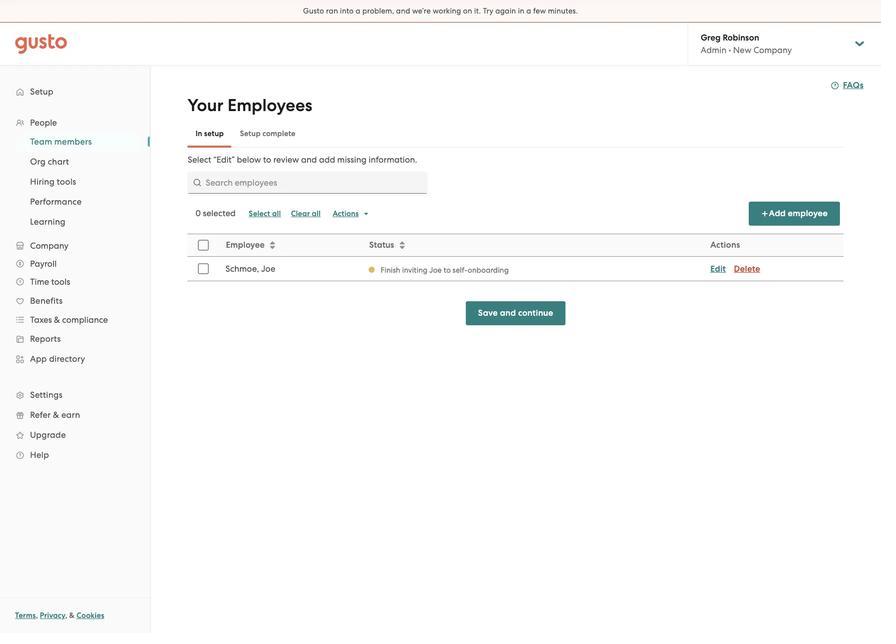 Task type: locate. For each thing, give the bounding box(es) containing it.
actions
[[333, 209, 359, 218], [711, 240, 740, 250]]

schmoe,
[[226, 264, 259, 274]]

& left cookies on the bottom
[[69, 612, 75, 621]]

1 horizontal spatial to
[[444, 266, 451, 275]]

time
[[30, 277, 49, 287]]

payroll
[[30, 259, 57, 269]]

all
[[272, 209, 281, 218], [312, 209, 321, 218]]

we're
[[412, 7, 431, 16]]

all left clear
[[272, 209, 281, 218]]

joe right the inviting
[[430, 266, 442, 275]]

2 vertical spatial and
[[500, 308, 516, 319]]

try
[[483, 7, 493, 16]]

to left self- on the right top
[[444, 266, 451, 275]]

and left we're
[[396, 7, 410, 16]]

0 vertical spatial select
[[188, 155, 211, 165]]

delete button
[[734, 263, 760, 275]]

1 vertical spatial select
[[249, 209, 270, 218]]

select for select "edit" below to review and add missing information.
[[188, 155, 211, 165]]

company inside greg robinson admin • new company
[[754, 45, 792, 55]]

upgrade
[[30, 430, 66, 440]]

gusto navigation element
[[0, 66, 150, 481]]

tools
[[57, 177, 76, 187], [51, 277, 70, 287]]

team
[[30, 137, 52, 147]]

1 horizontal spatial a
[[526, 7, 531, 16]]

& for earn
[[53, 410, 59, 420]]

greg
[[701, 33, 721, 43]]

1 vertical spatial tools
[[51, 277, 70, 287]]

time tools button
[[10, 273, 140, 291]]

setup inside setup link
[[30, 87, 53, 97]]

1 vertical spatial company
[[30, 241, 68, 251]]

tools for time tools
[[51, 277, 70, 287]]

settings link
[[10, 386, 140, 404]]

& left earn
[[53, 410, 59, 420]]

employees tab list
[[188, 120, 844, 148]]

setup complete button
[[232, 122, 303, 146]]

tools inside dropdown button
[[51, 277, 70, 287]]

all right clear
[[312, 209, 321, 218]]

setup inside setup complete button
[[240, 129, 261, 138]]

chart
[[48, 157, 69, 167]]

1 vertical spatial actions
[[711, 240, 740, 250]]

into
[[340, 7, 354, 16]]

1 horizontal spatial actions
[[711, 240, 740, 250]]

people button
[[10, 114, 140, 132]]

taxes & compliance
[[30, 315, 108, 325]]

add employee
[[769, 208, 828, 219]]

and left add
[[301, 155, 317, 165]]

, left privacy
[[36, 612, 38, 621]]

0 horizontal spatial setup
[[30, 87, 53, 97]]

to right below
[[263, 155, 271, 165]]

employees
[[228, 95, 312, 116]]

status
[[369, 240, 394, 250]]

your employees
[[188, 95, 312, 116]]

add
[[769, 208, 786, 219]]

actions right clear all
[[333, 209, 359, 218]]

information.
[[369, 155, 417, 165]]

joe right schmoe,
[[261, 264, 276, 274]]

0 horizontal spatial actions
[[333, 209, 359, 218]]

0 vertical spatial &
[[54, 315, 60, 325]]

add
[[319, 155, 335, 165]]

org chart link
[[18, 153, 140, 171]]

& right taxes
[[54, 315, 60, 325]]

1 horizontal spatial setup
[[240, 129, 261, 138]]

actions inside dropdown button
[[333, 209, 359, 218]]

2 list from the top
[[0, 132, 150, 232]]

1 list from the top
[[0, 114, 150, 465]]

setup
[[30, 87, 53, 97], [240, 129, 261, 138]]

0
[[196, 208, 201, 218]]

setup up below
[[240, 129, 261, 138]]

1 all from the left
[[272, 209, 281, 218]]

0 vertical spatial actions
[[333, 209, 359, 218]]

and
[[396, 7, 410, 16], [301, 155, 317, 165], [500, 308, 516, 319]]

all inside button
[[312, 209, 321, 218]]

1 vertical spatial &
[[53, 410, 59, 420]]

complete
[[262, 129, 295, 138]]

time tools
[[30, 277, 70, 287]]

schmoe, joe
[[226, 264, 276, 274]]

privacy link
[[40, 612, 65, 621]]

tools right time
[[51, 277, 70, 287]]

0 horizontal spatial all
[[272, 209, 281, 218]]

all for clear all
[[312, 209, 321, 218]]

1 horizontal spatial all
[[312, 209, 321, 218]]

onboarding
[[468, 266, 509, 275]]

people
[[30, 118, 57, 128]]

,
[[36, 612, 38, 621], [65, 612, 67, 621]]

to inside grid
[[444, 266, 451, 275]]

2 a from the left
[[526, 7, 531, 16]]

0 horizontal spatial select
[[188, 155, 211, 165]]

in
[[518, 7, 524, 16]]

robinson
[[723, 33, 759, 43]]

in setup tab panel
[[188, 154, 844, 281]]

clear all
[[291, 209, 321, 218]]

0 vertical spatial and
[[396, 7, 410, 16]]

tools down chart
[[57, 177, 76, 187]]

select
[[188, 155, 211, 165], [249, 209, 270, 218]]

select for select all
[[249, 209, 270, 218]]

0 horizontal spatial a
[[356, 7, 360, 16]]

1 horizontal spatial and
[[396, 7, 410, 16]]

Select row checkbox
[[193, 258, 215, 280]]

1 vertical spatial and
[[301, 155, 317, 165]]

delete
[[734, 264, 760, 274]]

2 horizontal spatial and
[[500, 308, 516, 319]]

0 vertical spatial company
[[754, 45, 792, 55]]

compliance
[[62, 315, 108, 325]]

"edit"
[[213, 155, 235, 165]]

0 horizontal spatial and
[[301, 155, 317, 165]]

2 vertical spatial &
[[69, 612, 75, 621]]

in setup
[[196, 129, 224, 138]]

a right into
[[356, 7, 360, 16]]

cookies button
[[77, 610, 104, 622]]

1 horizontal spatial select
[[249, 209, 270, 218]]

learning
[[30, 217, 65, 227]]

minutes.
[[548, 7, 578, 16]]

and inside "in setup" tab panel
[[301, 155, 317, 165]]

a right in
[[526, 7, 531, 16]]

0 vertical spatial to
[[263, 155, 271, 165]]

a
[[356, 7, 360, 16], [526, 7, 531, 16]]

ran
[[326, 7, 338, 16]]

& inside dropdown button
[[54, 315, 60, 325]]

company button
[[10, 237, 140, 255]]

0 horizontal spatial to
[[263, 155, 271, 165]]

1 vertical spatial to
[[444, 266, 451, 275]]

benefits link
[[10, 292, 140, 310]]

actions inside grid
[[711, 240, 740, 250]]

, left cookies on the bottom
[[65, 612, 67, 621]]

refer
[[30, 410, 51, 420]]

list
[[0, 114, 150, 465], [0, 132, 150, 232]]

upgrade link
[[10, 426, 140, 444]]

1 horizontal spatial ,
[[65, 612, 67, 621]]

edit link
[[711, 264, 726, 274]]

2 all from the left
[[312, 209, 321, 218]]

grid containing employee
[[188, 234, 844, 281]]

tools for hiring tools
[[57, 177, 76, 187]]

Search employees field
[[188, 172, 428, 194]]

1 horizontal spatial company
[[754, 45, 792, 55]]

reports link
[[10, 330, 140, 348]]

company up payroll
[[30, 241, 68, 251]]

hiring tools
[[30, 177, 76, 187]]

terms link
[[15, 612, 36, 621]]

0 vertical spatial setup
[[30, 87, 53, 97]]

setup up 'people'
[[30, 87, 53, 97]]

1 vertical spatial setup
[[240, 129, 261, 138]]

clear all button
[[286, 206, 326, 222]]

company right "new"
[[754, 45, 792, 55]]

select left "edit"
[[188, 155, 211, 165]]

refer & earn
[[30, 410, 80, 420]]

grid
[[188, 234, 844, 281]]

admin
[[701, 45, 727, 55]]

0 vertical spatial tools
[[57, 177, 76, 187]]

and right save
[[500, 308, 516, 319]]

self-
[[453, 266, 468, 275]]

employee
[[788, 208, 828, 219]]

all inside button
[[272, 209, 281, 218]]

0 horizontal spatial ,
[[36, 612, 38, 621]]

your
[[188, 95, 223, 116]]

new
[[733, 45, 751, 55]]

company
[[754, 45, 792, 55], [30, 241, 68, 251]]

actions up edit link
[[711, 240, 740, 250]]

0 horizontal spatial company
[[30, 241, 68, 251]]

select inside button
[[249, 209, 270, 218]]

select up employee
[[249, 209, 270, 218]]



Task type: vqa. For each thing, say whether or not it's contained in the screenshot.
& to the top
yes



Task type: describe. For each thing, give the bounding box(es) containing it.
company inside dropdown button
[[30, 241, 68, 251]]

1 , from the left
[[36, 612, 38, 621]]

to for self-
[[444, 266, 451, 275]]

it.
[[474, 7, 481, 16]]

& for compliance
[[54, 315, 60, 325]]

employee button
[[220, 235, 362, 256]]

below
[[237, 155, 261, 165]]

inviting
[[402, 266, 428, 275]]

and inside button
[[500, 308, 516, 319]]

reports
[[30, 334, 61, 344]]

few
[[533, 7, 546, 16]]

app directory link
[[10, 350, 140, 368]]

save and continue button
[[466, 302, 565, 326]]

select all button
[[244, 206, 286, 222]]

help
[[30, 450, 49, 460]]

org chart
[[30, 157, 69, 167]]

home image
[[15, 34, 67, 54]]

in setup button
[[188, 122, 232, 146]]

continue
[[518, 308, 553, 319]]

hiring
[[30, 177, 55, 187]]

refer & earn link
[[10, 406, 140, 424]]

save and continue
[[478, 308, 553, 319]]

all for select all
[[272, 209, 281, 218]]

save
[[478, 308, 498, 319]]

0 horizontal spatial joe
[[261, 264, 276, 274]]

1 a from the left
[[356, 7, 360, 16]]

select "edit" below to review and add missing information.
[[188, 155, 417, 165]]

greg robinson admin • new company
[[701, 33, 792, 55]]

team members
[[30, 137, 92, 147]]

0 selected status
[[196, 208, 236, 218]]

setup for setup complete
[[240, 129, 261, 138]]

setup
[[204, 129, 224, 138]]

to for review
[[263, 155, 271, 165]]

finish
[[381, 266, 401, 275]]

in
[[196, 129, 202, 138]]

terms
[[15, 612, 36, 621]]

app directory
[[30, 354, 85, 364]]

list containing team members
[[0, 132, 150, 232]]

add employee link
[[749, 202, 840, 226]]

2 , from the left
[[65, 612, 67, 621]]

help link
[[10, 446, 140, 464]]

members
[[54, 137, 92, 147]]

missing
[[337, 155, 367, 165]]

setup link
[[10, 83, 140, 101]]

setup complete
[[240, 129, 295, 138]]

terms , privacy , & cookies
[[15, 612, 104, 621]]

settings
[[30, 390, 63, 400]]

1 horizontal spatial joe
[[430, 266, 442, 275]]

payroll button
[[10, 255, 140, 273]]

employee
[[226, 240, 265, 250]]

gusto ran into a problem, and we're working on it. try again in a few minutes.
[[303, 7, 578, 16]]

performance
[[30, 197, 82, 207]]

on
[[463, 7, 472, 16]]

and for problem,
[[396, 7, 410, 16]]

Select all rows on this page checkbox
[[193, 234, 215, 256]]

taxes & compliance button
[[10, 311, 140, 329]]

clear
[[291, 209, 310, 218]]

taxes
[[30, 315, 52, 325]]

and for review
[[301, 155, 317, 165]]

selected
[[203, 208, 236, 218]]

again
[[495, 7, 516, 16]]

gusto
[[303, 7, 324, 16]]

faqs button
[[831, 80, 864, 92]]

app
[[30, 354, 47, 364]]

team members link
[[18, 133, 140, 151]]

learning link
[[18, 213, 140, 231]]

cookies
[[77, 612, 104, 621]]

edit
[[711, 264, 726, 274]]

list containing people
[[0, 114, 150, 465]]

0 selected
[[196, 208, 236, 218]]

performance link
[[18, 193, 140, 211]]

review
[[273, 155, 299, 165]]

org
[[30, 157, 46, 167]]

faqs
[[843, 80, 864, 91]]

benefits
[[30, 296, 63, 306]]

actions button
[[328, 206, 375, 222]]

add employee button
[[749, 202, 840, 226]]

problem,
[[362, 7, 394, 16]]

setup for setup
[[30, 87, 53, 97]]

hiring tools link
[[18, 173, 140, 191]]

privacy
[[40, 612, 65, 621]]



